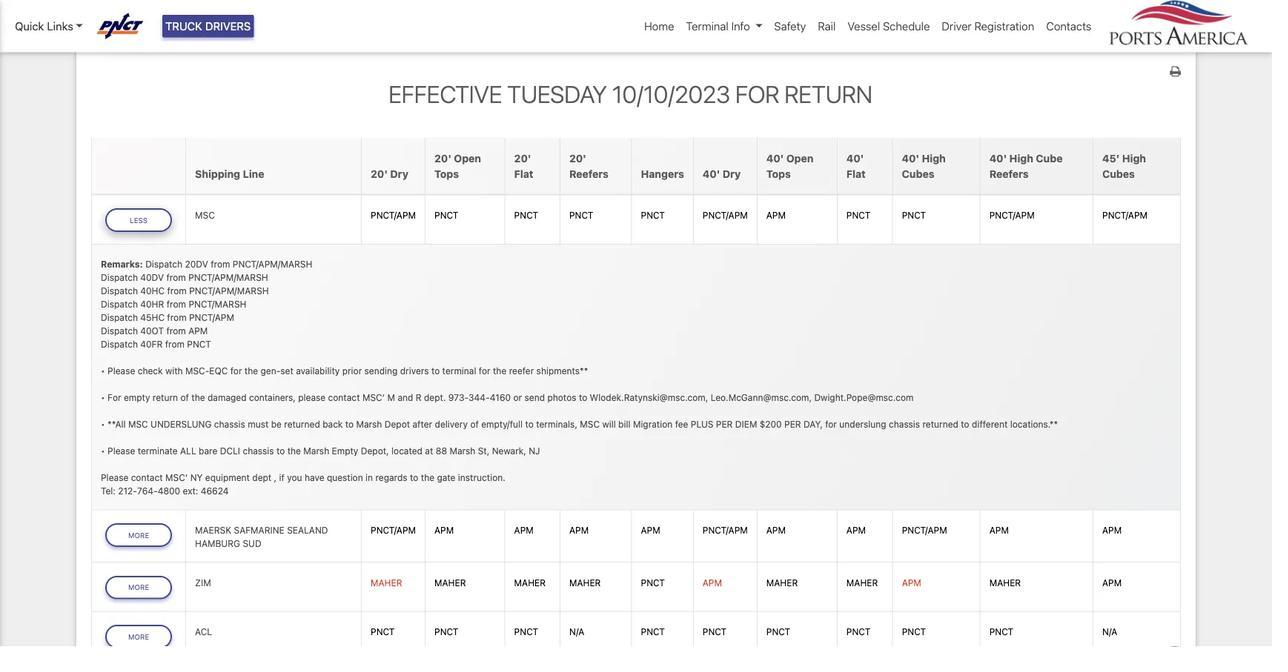 Task type: vqa. For each thing, say whether or not it's contained in the screenshot.
Leo.McGann@msc.com, on the bottom
yes



Task type: locate. For each thing, give the bounding box(es) containing it.
you
[[287, 473, 302, 483]]

344-
[[469, 393, 490, 403]]

sending
[[364, 366, 398, 376]]

contact up "764-"
[[131, 473, 163, 483]]

have
[[305, 473, 324, 483]]

45' high cubes
[[1102, 152, 1146, 180]]

40' down for
[[766, 152, 784, 165]]

1 horizontal spatial n/a
[[1102, 627, 1117, 637]]

more button left zim on the left bottom of the page
[[105, 576, 172, 599]]

from right 45hc on the top of the page
[[167, 313, 187, 323]]

high inside 40' high cube reefers
[[1009, 152, 1033, 165]]

1 horizontal spatial of
[[470, 419, 479, 430]]

msc down shipping
[[195, 210, 215, 220]]

• up tel:
[[101, 446, 105, 456]]

pnct/apm
[[371, 210, 416, 220], [703, 210, 748, 220], [989, 210, 1035, 220], [1102, 210, 1148, 220], [189, 313, 234, 323], [371, 525, 416, 535], [703, 525, 748, 535], [902, 525, 947, 535]]

2 tops from the left
[[766, 168, 791, 180]]

more button for maersk safmarine sealand hamburg sud
[[105, 524, 172, 547]]

contact down • please check with msc-eqc for the gen-set availability prior sending drivers to terminal for the reefer shipments**
[[328, 393, 360, 403]]

• left **all
[[101, 419, 105, 430]]

please for check
[[108, 366, 135, 376]]

0 horizontal spatial for
[[230, 366, 242, 376]]

2 more from the top
[[128, 583, 149, 592]]

1 horizontal spatial dry
[[723, 168, 741, 180]]

2 reefers from the left
[[989, 168, 1029, 180]]

1 cubes from the left
[[902, 168, 934, 180]]

2 horizontal spatial high
[[1122, 152, 1146, 165]]

2 more button from the top
[[105, 576, 172, 599]]

please up tel:
[[101, 473, 128, 483]]

pnct/marsh
[[189, 299, 246, 310]]

0 horizontal spatial empty
[[170, 22, 204, 36]]

45hc
[[140, 313, 165, 323]]

20' reefers
[[569, 152, 609, 180]]

20' open tops
[[434, 152, 481, 180]]

the down msc-
[[191, 393, 205, 403]]

1 per from the left
[[716, 419, 733, 430]]

of
[[181, 393, 189, 403], [470, 419, 479, 430]]

2 returned from the left
[[923, 419, 959, 430]]

7 maher from the left
[[989, 577, 1021, 588]]

2 open from the left
[[786, 152, 814, 165]]

1 vertical spatial more button
[[105, 576, 172, 599]]

40fr
[[140, 339, 163, 350]]

• left for
[[101, 393, 105, 403]]

1 more from the top
[[128, 531, 149, 539]]

cubes down 45'
[[1102, 168, 1135, 180]]

40' high cube reefers
[[989, 152, 1063, 180]]

• please check with msc-eqc for the gen-set availability prior sending drivers to terminal for the reefer shipments**
[[101, 366, 588, 376]]

damaged
[[208, 393, 247, 403]]

20' flat
[[514, 152, 533, 180]]

apm
[[766, 210, 786, 220], [188, 326, 208, 336], [434, 525, 454, 535], [514, 525, 534, 535], [569, 525, 589, 535], [641, 525, 660, 535], [766, 525, 786, 535], [846, 525, 866, 535], [989, 525, 1009, 535], [1102, 525, 1122, 535], [703, 577, 722, 588], [902, 577, 921, 588], [1102, 577, 1122, 588]]

1 vertical spatial more
[[128, 583, 149, 592]]

flat left 20' reefers
[[514, 168, 533, 180]]

1 • from the top
[[101, 366, 105, 376]]

diem
[[735, 419, 757, 430]]

more button down "764-"
[[105, 524, 172, 547]]

msc right **all
[[128, 419, 148, 430]]

40' for 40' open tops
[[766, 152, 784, 165]]

• for • please terminate all bare dcli chassis to the marsh empty depot, located at 88 marsh st, newark, nj
[[101, 446, 105, 456]]

newark,
[[492, 446, 526, 456]]

0 horizontal spatial open
[[454, 152, 481, 165]]

**all
[[108, 419, 126, 430]]

terminal
[[686, 20, 729, 33]]

empty up question
[[332, 446, 358, 456]]

back
[[323, 419, 343, 430]]

for right the 'day,'
[[825, 419, 837, 430]]

of right delivery
[[470, 419, 479, 430]]

will
[[602, 419, 616, 430]]

2 vertical spatial more button
[[105, 625, 172, 647]]

0 vertical spatial contact
[[328, 393, 360, 403]]

truck drivers
[[165, 20, 251, 33]]

open inside 20' open tops
[[454, 152, 481, 165]]

1 horizontal spatial tops
[[766, 168, 791, 180]]

eqc
[[209, 366, 228, 376]]

more left zim on the left bottom of the page
[[128, 583, 149, 592]]

returned right be
[[284, 419, 320, 430]]

1 horizontal spatial high
[[1009, 152, 1033, 165]]

2 vertical spatial more
[[128, 632, 149, 641]]

more left acl
[[128, 632, 149, 641]]

0 horizontal spatial cubes
[[902, 168, 934, 180]]

empty left the returns
[[170, 22, 204, 36]]

to inside 'please contact msc' ny equipment dept , if you have question in regards to the gate instruction. tel: 212-764-4800 ext: 46624'
[[410, 473, 418, 483]]

home link left terminal
[[638, 12, 680, 40]]

2 horizontal spatial marsh
[[450, 446, 475, 456]]

must
[[248, 419, 269, 430]]

home left terminal
[[644, 20, 674, 33]]

1 horizontal spatial returned
[[923, 419, 959, 430]]

from right the 40fr
[[165, 339, 185, 350]]

chassis right underslung
[[889, 419, 920, 430]]

print image
[[1170, 65, 1181, 77]]

1 horizontal spatial open
[[786, 152, 814, 165]]

open left 20' flat
[[454, 152, 481, 165]]

delivery
[[435, 419, 468, 430]]

dry left 40' open tops
[[723, 168, 741, 180]]

cubes right 40' flat
[[902, 168, 934, 180]]

1 horizontal spatial reefers
[[989, 168, 1029, 180]]

the up you
[[287, 446, 301, 456]]

cubes inside 45' high cubes
[[1102, 168, 1135, 180]]

1 horizontal spatial for
[[479, 366, 490, 376]]

0 horizontal spatial tops
[[434, 168, 459, 180]]

2 dry from the left
[[723, 168, 741, 180]]

the left gen-
[[245, 366, 258, 376]]

20' inside 20' open tops
[[434, 152, 451, 165]]

more button left acl
[[105, 625, 172, 647]]

from
[[211, 259, 230, 270], [166, 273, 186, 283], [167, 286, 187, 296], [167, 299, 186, 310], [167, 313, 187, 323], [166, 326, 186, 336], [165, 339, 185, 350]]

1 open from the left
[[454, 152, 481, 165]]

returned left different on the right of page
[[923, 419, 959, 430]]

0 vertical spatial more
[[128, 531, 149, 539]]

the left gate on the bottom of page
[[421, 473, 434, 483]]

• left check at left bottom
[[101, 366, 105, 376]]

40' inside 40' flat
[[846, 152, 864, 165]]

,
[[274, 473, 277, 483]]

safmarine
[[234, 525, 285, 535]]

•
[[101, 366, 105, 376], [101, 393, 105, 403], [101, 419, 105, 430], [101, 446, 105, 456]]

depot
[[385, 419, 410, 430]]

cubes
[[902, 168, 934, 180], [1102, 168, 1135, 180]]

0 vertical spatial more button
[[105, 524, 172, 547]]

1 horizontal spatial home link
[[638, 12, 680, 40]]

nj
[[529, 446, 540, 456]]

to up if in the bottom of the page
[[276, 446, 285, 456]]

3 more button from the top
[[105, 625, 172, 647]]

1 flat from the left
[[514, 168, 533, 180]]

2 high from the left
[[1009, 152, 1033, 165]]

r
[[416, 393, 422, 403]]

5 maher from the left
[[766, 577, 798, 588]]

return
[[785, 80, 873, 108]]

2 flat from the left
[[846, 168, 866, 180]]

flat right 40' open tops
[[846, 168, 866, 180]]

the inside 'please contact msc' ny equipment dept , if you have question in regards to the gate instruction. tel: 212-764-4800 ext: 46624'
[[421, 473, 434, 483]]

marsh up have
[[303, 446, 329, 456]]

dcli
[[220, 446, 240, 456]]

dispatch
[[145, 259, 182, 270], [101, 273, 138, 283], [101, 286, 138, 296], [101, 299, 138, 310], [101, 313, 138, 323], [101, 326, 138, 336], [101, 339, 138, 350]]

more for zim
[[128, 583, 149, 592]]

2 vertical spatial please
[[101, 473, 128, 483]]

dry left 20' open tops
[[390, 168, 408, 180]]

maersk safmarine sealand hamburg sud
[[195, 525, 328, 549]]

0 horizontal spatial flat
[[514, 168, 533, 180]]

open inside 40' open tops
[[786, 152, 814, 165]]

per left diem
[[716, 419, 733, 430]]

2 n/a from the left
[[1102, 627, 1117, 637]]

cubes inside 40' high cubes
[[902, 168, 934, 180]]

high inside 45' high cubes
[[1122, 152, 1146, 165]]

msc' left "m"
[[362, 393, 385, 403]]

home link
[[638, 12, 680, 40], [88, 22, 120, 36]]

open left 40' flat
[[786, 152, 814, 165]]

1 vertical spatial contact
[[131, 473, 163, 483]]

quick links link
[[15, 18, 83, 34]]

empty/full
[[481, 419, 523, 430]]

0 horizontal spatial returned
[[284, 419, 320, 430]]

20' inside 20' reefers
[[569, 152, 586, 165]]

40'
[[766, 152, 784, 165], [846, 152, 864, 165], [902, 152, 919, 165], [989, 152, 1007, 165], [703, 168, 720, 180]]

msc' up 4800
[[165, 473, 188, 483]]

1 more button from the top
[[105, 524, 172, 547]]

40' right 40' open tops
[[846, 152, 864, 165]]

high for 40' high cubes
[[922, 152, 946, 165]]

info
[[731, 20, 750, 33]]

40' right hangers
[[703, 168, 720, 180]]

terminate
[[138, 446, 178, 456]]

pnct empty returns
[[135, 22, 249, 36]]

wlodek.ratynski@msc.com,
[[590, 393, 708, 403]]

1 maher from the left
[[371, 577, 402, 588]]

20'
[[434, 152, 451, 165], [514, 152, 531, 165], [569, 152, 586, 165], [371, 168, 388, 180]]

1 high from the left
[[922, 152, 946, 165]]

3 high from the left
[[1122, 152, 1146, 165]]

40' inside 40' high cubes
[[902, 152, 919, 165]]

0 horizontal spatial dry
[[390, 168, 408, 180]]

•  for empty return of the damaged containers, please contact msc' m and r dept. 973-344-4160 or send photos  to wlodek.ratynski@msc.com, leo.mcgann@msc.com, dwight.pope@msc.com
[[101, 393, 914, 403]]

msc left will
[[580, 419, 600, 430]]

2 • from the top
[[101, 393, 105, 403]]

1 vertical spatial msc'
[[165, 473, 188, 483]]

marsh right 88
[[450, 446, 475, 456]]

40' inside 40' high cube reefers
[[989, 152, 1007, 165]]

from right 20dv
[[211, 259, 230, 270]]

0 horizontal spatial contact
[[131, 473, 163, 483]]

tops right 40' dry
[[766, 168, 791, 180]]

40' right 40' flat
[[902, 152, 919, 165]]

per
[[716, 419, 733, 430], [784, 419, 801, 430]]

0 horizontal spatial per
[[716, 419, 733, 430]]

40' left cube
[[989, 152, 1007, 165]]

apm inside the remarks: dispatch 20dv from pnct/apm/marsh dispatch 40dv from pnct/apm/marsh dispatch 40hc from pnct/apm/marsh dispatch 40hr from pnct/marsh dispatch 45hc from pnct/apm dispatch 40ot from apm dispatch 40fr from pnct
[[188, 326, 208, 336]]

0 vertical spatial of
[[181, 393, 189, 403]]

20' for 20' dry
[[371, 168, 388, 180]]

home right links
[[88, 22, 120, 36]]

• for • please check with msc-eqc for the gen-set availability prior sending drivers to terminal for the reefer shipments**
[[101, 366, 105, 376]]

gate
[[437, 473, 456, 483]]

3 • from the top
[[101, 419, 105, 430]]

home
[[644, 20, 674, 33], [88, 22, 120, 36]]

of right return
[[181, 393, 189, 403]]

more down "764-"
[[128, 531, 149, 539]]

4 • from the top
[[101, 446, 105, 456]]

for right terminal
[[479, 366, 490, 376]]

0 horizontal spatial n/a
[[569, 627, 584, 637]]

• **all msc underslung chassis must be returned back to marsh depot after delivery of empty/full to terminals, msc will bill migration fee plus per diem $200 per day, for underslung chassis returned to different locations.**
[[101, 419, 1058, 430]]

sud
[[243, 538, 261, 549]]

acl
[[195, 627, 212, 637]]

more button for acl
[[105, 625, 172, 647]]

1 horizontal spatial flat
[[846, 168, 866, 180]]

reefers
[[569, 168, 609, 180], [989, 168, 1029, 180]]

more button for zim
[[105, 576, 172, 599]]

terminal
[[442, 366, 476, 376]]

1 vertical spatial please
[[108, 446, 135, 456]]

0 vertical spatial please
[[108, 366, 135, 376]]

vessel schedule
[[848, 20, 930, 33]]

40' for 40' dry
[[703, 168, 720, 180]]

88
[[436, 446, 447, 456]]

20' inside 20' flat
[[514, 152, 531, 165]]

open
[[454, 152, 481, 165], [786, 152, 814, 165]]

tops right 20' dry
[[434, 168, 459, 180]]

contacts link
[[1040, 12, 1098, 40]]

1 tops from the left
[[434, 168, 459, 180]]

per left the 'day,'
[[784, 419, 801, 430]]

to right regards
[[410, 473, 418, 483]]

0 vertical spatial empty
[[170, 22, 204, 36]]

shipments**
[[536, 366, 588, 376]]

1 horizontal spatial msc'
[[362, 393, 385, 403]]

please down **all
[[108, 446, 135, 456]]

tops inside 20' open tops
[[434, 168, 459, 180]]

pnct
[[135, 22, 167, 36], [434, 210, 458, 220], [514, 210, 538, 220], [569, 210, 593, 220], [641, 210, 665, 220], [846, 210, 871, 220], [902, 210, 926, 220], [187, 339, 211, 350], [641, 577, 665, 588], [371, 627, 395, 637], [434, 627, 458, 637], [514, 627, 538, 637], [641, 627, 665, 637], [703, 627, 727, 637], [766, 627, 790, 637], [846, 627, 871, 637], [902, 627, 926, 637], [989, 627, 1014, 637]]

3 more from the top
[[128, 632, 149, 641]]

6 maher from the left
[[846, 577, 878, 588]]

0 horizontal spatial msc'
[[165, 473, 188, 483]]

quick
[[15, 20, 44, 33]]

2 per from the left
[[784, 419, 801, 430]]

1 dry from the left
[[390, 168, 408, 180]]

cubes for 40'
[[902, 168, 934, 180]]

chassis down must
[[243, 446, 274, 456]]

tel:
[[101, 486, 116, 496]]

1 vertical spatial empty
[[332, 446, 358, 456]]

4 maher from the left
[[569, 577, 601, 588]]

less
[[130, 216, 148, 224]]

high for 45' high cubes
[[1122, 152, 1146, 165]]

for right eqc
[[230, 366, 242, 376]]

high inside 40' high cubes
[[922, 152, 946, 165]]

1 horizontal spatial cubes
[[1102, 168, 1135, 180]]

marsh up depot,
[[356, 419, 382, 430]]

terminal info
[[686, 20, 750, 33]]

1 horizontal spatial per
[[784, 419, 801, 430]]

please up for
[[108, 366, 135, 376]]

terminal info link
[[680, 12, 768, 40]]

2 horizontal spatial for
[[825, 419, 837, 430]]

212-
[[118, 486, 137, 496]]

0 horizontal spatial high
[[922, 152, 946, 165]]

1 horizontal spatial empty
[[332, 446, 358, 456]]

1 vertical spatial of
[[470, 419, 479, 430]]

for
[[108, 393, 121, 403]]

home link right links
[[88, 22, 120, 36]]

dept
[[252, 473, 271, 483]]

drivers
[[205, 20, 251, 33]]

tops inside 40' open tops
[[766, 168, 791, 180]]

2 cubes from the left
[[1102, 168, 1135, 180]]

40' inside 40' open tops
[[766, 152, 784, 165]]

pnct/apm/marsh
[[233, 259, 312, 270], [188, 273, 268, 283], [189, 286, 269, 296]]

0 horizontal spatial reefers
[[569, 168, 609, 180]]

764-
[[137, 486, 158, 496]]

20' for 20' open tops
[[434, 152, 451, 165]]

with
[[165, 366, 183, 376]]

remarks: dispatch 20dv from pnct/apm/marsh dispatch 40dv from pnct/apm/marsh dispatch 40hc from pnct/apm/marsh dispatch 40hr from pnct/marsh dispatch 45hc from pnct/apm dispatch 40ot from apm dispatch 40fr from pnct
[[101, 259, 312, 350]]



Task type: describe. For each thing, give the bounding box(es) containing it.
2 vertical spatial pnct/apm/marsh
[[189, 286, 269, 296]]

• please terminate all bare dcli chassis to the marsh empty depot, located at 88 marsh st, newark, nj
[[101, 446, 540, 456]]

40' dry
[[703, 168, 741, 180]]

and
[[398, 393, 413, 403]]

1 vertical spatial pnct/apm/marsh
[[188, 273, 268, 283]]

0 horizontal spatial home link
[[88, 22, 120, 36]]

locations.**
[[1010, 419, 1058, 430]]

please for terminate
[[108, 446, 135, 456]]

be
[[271, 419, 282, 430]]

from right 40dv
[[166, 273, 186, 283]]

the left the reefer
[[493, 366, 507, 376]]

bare
[[199, 446, 217, 456]]

ny
[[190, 473, 203, 483]]

from right "40ot" on the bottom left of page
[[166, 326, 186, 336]]

to right drivers on the bottom left of page
[[431, 366, 440, 376]]

40hr
[[140, 299, 164, 310]]

tops for 40'
[[766, 168, 791, 180]]

4160
[[490, 393, 511, 403]]

40hc
[[140, 286, 165, 296]]

1 horizontal spatial home
[[644, 20, 674, 33]]

leo.mcgann@msc.com,
[[711, 393, 812, 403]]

m
[[387, 393, 395, 403]]

return
[[153, 393, 178, 403]]

photos
[[547, 393, 576, 403]]

terminals,
[[536, 419, 577, 430]]

to right back
[[345, 419, 354, 430]]

3 maher from the left
[[514, 577, 546, 588]]

for
[[736, 80, 779, 108]]

0 horizontal spatial marsh
[[303, 446, 329, 456]]

check
[[138, 366, 163, 376]]

at
[[425, 446, 433, 456]]

underslung
[[151, 419, 212, 430]]

different
[[972, 419, 1008, 430]]

pnct inside the remarks: dispatch 20dv from pnct/apm/marsh dispatch 40dv from pnct/apm/marsh dispatch 40hc from pnct/apm/marsh dispatch 40hr from pnct/marsh dispatch 45hc from pnct/apm dispatch 40ot from apm dispatch 40fr from pnct
[[187, 339, 211, 350]]

1 n/a from the left
[[569, 627, 584, 637]]

containers,
[[249, 393, 296, 403]]

in
[[366, 473, 373, 483]]

send
[[525, 393, 545, 403]]

msc' inside 'please contact msc' ny equipment dept , if you have question in regards to the gate instruction. tel: 212-764-4800 ext: 46624'
[[165, 473, 188, 483]]

more for acl
[[128, 632, 149, 641]]

40' for 40' high cubes
[[902, 152, 919, 165]]

vessel
[[848, 20, 880, 33]]

1 reefers from the left
[[569, 168, 609, 180]]

chassis up dcli
[[214, 419, 245, 430]]

20' for 20' reefers
[[569, 152, 586, 165]]

truck
[[165, 20, 202, 33]]

migration
[[633, 419, 673, 430]]

vessel schedule link
[[842, 12, 936, 40]]

0 horizontal spatial msc
[[128, 419, 148, 430]]

returns
[[207, 22, 249, 36]]

after
[[413, 419, 432, 430]]

4800
[[158, 486, 180, 496]]

$200
[[760, 419, 782, 430]]

quick links
[[15, 20, 73, 33]]

40' for 40' high cube reefers
[[989, 152, 1007, 165]]

please contact msc' ny equipment dept , if you have question in regards to the gate instruction. tel: 212-764-4800 ext: 46624
[[101, 473, 505, 496]]

• for • **all msc underslung chassis must be returned back to marsh depot after delivery of empty/full to terminals, msc will bill migration fee plus per diem $200 per day, for underslung chassis returned to different locations.**
[[101, 419, 105, 430]]

driver
[[942, 20, 972, 33]]

40' open tops
[[766, 152, 814, 180]]

equipment
[[205, 473, 250, 483]]

reefer
[[509, 366, 534, 376]]

1 horizontal spatial msc
[[195, 210, 215, 220]]

to left different on the right of page
[[961, 419, 969, 430]]

less button
[[105, 208, 172, 232]]

fee
[[675, 419, 688, 430]]

or
[[513, 393, 522, 403]]

plus
[[691, 419, 714, 430]]

dry for 20' dry
[[390, 168, 408, 180]]

40dv
[[140, 273, 164, 283]]

flat for 40' flat
[[846, 168, 866, 180]]

driver registration
[[942, 20, 1034, 33]]

from right 40hc
[[167, 286, 187, 296]]

dry for 40' dry
[[723, 168, 741, 180]]

0 horizontal spatial of
[[181, 393, 189, 403]]

0 horizontal spatial home
[[88, 22, 120, 36]]

rail
[[818, 20, 836, 33]]

depot,
[[361, 446, 389, 456]]

effective
[[389, 80, 502, 108]]

2 maher from the left
[[434, 577, 466, 588]]

reefers inside 40' high cube reefers
[[989, 168, 1029, 180]]

1 returned from the left
[[284, 419, 320, 430]]

open for 20' open tops
[[454, 152, 481, 165]]

drivers
[[400, 366, 429, 376]]

contact inside 'please contact msc' ny equipment dept , if you have question in regards to the gate instruction. tel: 212-764-4800 ext: 46624'
[[131, 473, 163, 483]]

regards
[[375, 473, 407, 483]]

• for •  for empty return of the damaged containers, please contact msc' m and r dept. 973-344-4160 or send photos  to wlodek.ratynski@msc.com, leo.mcgann@msc.com, dwight.pope@msc.com
[[101, 393, 105, 403]]

973-
[[448, 393, 469, 403]]

20' for 20' flat
[[514, 152, 531, 165]]

1 horizontal spatial contact
[[328, 393, 360, 403]]

0 vertical spatial pnct/apm/marsh
[[233, 259, 312, 270]]

located
[[391, 446, 423, 456]]

contacts
[[1046, 20, 1092, 33]]

40' high cubes
[[902, 152, 946, 180]]

40' for 40' flat
[[846, 152, 864, 165]]

question
[[327, 473, 363, 483]]

40' flat
[[846, 152, 866, 180]]

prior
[[342, 366, 362, 376]]

dept.
[[424, 393, 446, 403]]

if
[[279, 473, 285, 483]]

high for 40' high cube reefers
[[1009, 152, 1033, 165]]

more for maersk safmarine sealand hamburg sud
[[128, 531, 149, 539]]

from right 40hr
[[167, 299, 186, 310]]

rail link
[[812, 12, 842, 40]]

2 horizontal spatial msc
[[580, 419, 600, 430]]

to up nj
[[525, 419, 534, 430]]

0 vertical spatial msc'
[[362, 393, 385, 403]]

40ot
[[140, 326, 164, 336]]

truck drivers link
[[162, 15, 254, 37]]

tuesday
[[507, 80, 607, 108]]

45'
[[1102, 152, 1120, 165]]

open for 40' open tops
[[786, 152, 814, 165]]

10/10/2023
[[612, 80, 730, 108]]

pnct/apm inside the remarks: dispatch 20dv from pnct/apm/marsh dispatch 40dv from pnct/apm/marsh dispatch 40hc from pnct/apm/marsh dispatch 40hr from pnct/marsh dispatch 45hc from pnct/apm dispatch 40ot from apm dispatch 40fr from pnct
[[189, 313, 234, 323]]

gen-
[[261, 366, 280, 376]]

driver registration link
[[936, 12, 1040, 40]]

schedule
[[883, 20, 930, 33]]

bill
[[618, 419, 631, 430]]

dwight.pope@msc.com
[[814, 393, 914, 403]]

availability
[[296, 366, 340, 376]]

hangers
[[641, 168, 684, 180]]

tops for 20'
[[434, 168, 459, 180]]

hamburg
[[195, 538, 240, 549]]

flat for 20' flat
[[514, 168, 533, 180]]

underslung
[[839, 419, 886, 430]]

registration
[[975, 20, 1034, 33]]

effective tuesday 10/10/2023 for return
[[389, 80, 873, 108]]

1 horizontal spatial marsh
[[356, 419, 382, 430]]

please inside 'please contact msc' ny equipment dept , if you have question in regards to the gate instruction. tel: 212-764-4800 ext: 46624'
[[101, 473, 128, 483]]

46624
[[201, 486, 229, 496]]

cubes for 45'
[[1102, 168, 1135, 180]]

to right photos
[[579, 393, 587, 403]]



